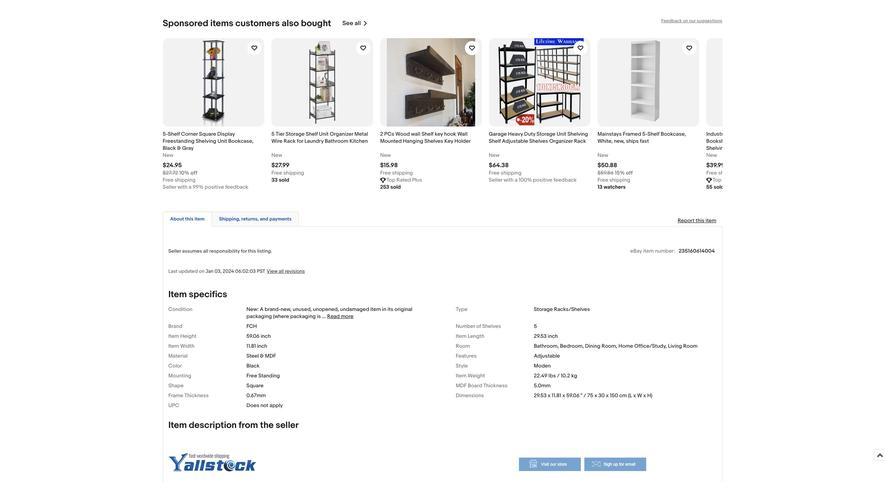 Task type: locate. For each thing, give the bounding box(es) containing it.
2 horizontal spatial new text field
[[598, 152, 608, 159]]

1 packaging from the left
[[247, 313, 272, 320]]

not
[[261, 402, 268, 409]]

free shipping text field down the $27.99
[[271, 169, 304, 177]]

item down the brand
[[168, 333, 179, 340]]

rated up 55 sold
[[723, 177, 737, 183]]

sold right the 55
[[714, 184, 724, 190]]

0 vertical spatial /
[[557, 372, 560, 379]]

shipping
[[283, 169, 304, 176], [392, 169, 413, 176], [501, 169, 522, 176], [718, 169, 739, 176], [175, 177, 195, 183], [610, 177, 630, 183]]

shelving down corner
[[196, 138, 216, 144]]

racks/shelves
[[554, 306, 590, 313]]

0 vertical spatial new,
[[614, 138, 625, 144]]

1 horizontal spatial display
[[752, 138, 769, 144]]

5.0mm
[[534, 382, 551, 389]]

this inside button
[[185, 216, 194, 222]]

free inside 5-shelf corner square display freestanding shelving unit bookcase, black & gray new $24.95 $27.72 10% off free shipping seller with a 99% positive feedback
[[163, 177, 174, 183]]

1 x from the left
[[548, 392, 551, 399]]

1 new text field from the left
[[380, 152, 391, 159]]

2 vertical spatial shelving
[[706, 145, 727, 151]]

1 plus from the left
[[412, 177, 422, 183]]

2 horizontal spatial sold
[[714, 184, 724, 190]]

items
[[210, 18, 233, 29]]

11.81 up steel
[[247, 343, 256, 349]]

253 sold text field
[[380, 184, 401, 191]]

pcs
[[384, 131, 394, 137]]

2 new from the left
[[271, 152, 282, 159]]

$39.99 text field
[[706, 162, 725, 169]]

0 vertical spatial adjustable
[[502, 138, 528, 144]]

top rated plus up 253 sold
[[387, 177, 422, 183]]

11.81 down 22.49 lbs / 10.2 kg
[[552, 392, 561, 399]]

item specifics
[[168, 289, 227, 300]]

3 new text field from the left
[[706, 152, 717, 159]]

2 wood from the left
[[753, 131, 767, 137]]

5-shelf corner square display freestanding shelving unit bookcase, black & gray new $24.95 $27.72 10% off free shipping seller with a 99% positive feedback
[[163, 131, 254, 190]]

this left listing.
[[248, 248, 256, 254]]

seller inside 5-shelf corner square display freestanding shelving unit bookcase, black & gray new $24.95 $27.72 10% off free shipping seller with a 99% positive feedback
[[163, 184, 176, 190]]

2 plus from the left
[[738, 177, 749, 183]]

office/study,
[[634, 343, 667, 349]]

1 horizontal spatial new,
[[614, 138, 625, 144]]

0 horizontal spatial all
[[203, 248, 208, 254]]

& inside 5-shelf corner square display freestanding shelving unit bookcase, black & gray new $24.95 $27.72 10% off free shipping seller with a 99% positive feedback
[[177, 145, 181, 151]]

on
[[683, 18, 688, 24], [199, 268, 205, 274]]

on left our
[[683, 18, 688, 24]]

packaging down a
[[247, 313, 272, 320]]

1 rack from the left
[[284, 138, 296, 144]]

1 horizontal spatial new text field
[[271, 152, 282, 159]]

free inside new $50.88 $59.86 15% off free shipping 13 watchers
[[598, 177, 608, 183]]

0 vertical spatial black
[[163, 145, 176, 151]]

1 horizontal spatial 11.81
[[552, 392, 561, 399]]

22.49 lbs / 10.2 kg
[[534, 372, 577, 379]]

0 horizontal spatial 5
[[271, 131, 275, 137]]

5- inside 5-shelf corner square display freestanding shelving unit bookcase, black & gray new $24.95 $27.72 10% off free shipping seller with a 99% positive feedback
[[163, 131, 168, 137]]

5 left tier
[[271, 131, 275, 137]]

top rated plus up 55 sold
[[713, 177, 749, 183]]

x right "w"
[[644, 392, 646, 399]]

0 horizontal spatial top rated plus
[[387, 177, 422, 183]]

kitchen
[[350, 138, 368, 144]]

5 new from the left
[[598, 152, 608, 159]]

shipping inside new $15.98 free shipping
[[392, 169, 413, 176]]

this for report
[[696, 217, 705, 224]]

See all text field
[[343, 20, 361, 27]]

new $50.88 $59.86 15% off free shipping 13 watchers
[[598, 152, 633, 190]]

shelving
[[568, 131, 588, 137], [196, 138, 216, 144], [706, 145, 727, 151]]

item for item weight
[[456, 372, 467, 379]]

1 horizontal spatial shelving
[[568, 131, 588, 137]]

tier
[[276, 131, 285, 137]]

new text field up $39.99 text field
[[706, 152, 717, 159]]

new up $39.99 text field
[[706, 152, 717, 159]]

03,
[[215, 268, 222, 274]]

a left 100%
[[515, 177, 518, 183]]

5 up 29.53 inch
[[534, 323, 537, 330]]

adjustable down bathroom,
[[534, 353, 560, 359]]

a left 99%
[[189, 184, 191, 190]]

0 horizontal spatial &
[[177, 145, 181, 151]]

all right assumes
[[203, 248, 208, 254]]

home
[[619, 343, 633, 349]]

$64.38 text field
[[489, 162, 509, 169]]

new $64.38 free shipping seller with a 100% positive feedback
[[489, 152, 577, 183]]

all right view at the left bottom
[[279, 268, 284, 274]]

item for item height
[[168, 333, 179, 340]]

Free shipping text field
[[271, 169, 304, 177], [380, 169, 413, 177]]

0 horizontal spatial /
[[557, 372, 560, 379]]

item down number
[[456, 333, 467, 340]]

with down 10%
[[178, 184, 187, 190]]

2 29.53 from the top
[[534, 392, 547, 399]]

industrial
[[706, 131, 729, 137]]

29.53 down 5.0mm
[[534, 392, 547, 399]]

free shipping text field down $64.38 text box
[[489, 169, 522, 177]]

(where
[[273, 313, 289, 320]]

for
[[297, 138, 303, 144], [241, 248, 247, 254]]

0 horizontal spatial positive
[[205, 184, 224, 190]]

1 horizontal spatial /
[[584, 392, 586, 399]]

0 horizontal spatial with
[[178, 184, 187, 190]]

inch for 59.06 inch
[[261, 333, 271, 340]]

free down $39.99 text field
[[706, 169, 717, 176]]

new text field up $24.95 text box
[[163, 152, 173, 159]]

square inside 5-shelf corner square display freestanding shelving unit bookcase, black & gray new $24.95 $27.72 10% off free shipping seller with a 99% positive feedback
[[199, 131, 216, 137]]

bookcase, inside mainstays framed 5-shelf bookcase, white, new, ships fast
[[661, 131, 686, 137]]

1 5- from the left
[[163, 131, 168, 137]]

1 horizontal spatial feedback
[[554, 177, 577, 183]]

item up material
[[168, 343, 179, 349]]

inch up steel & mdf
[[257, 343, 267, 349]]

new:
[[247, 306, 259, 313]]

6 new from the left
[[706, 152, 717, 159]]

mdf up dimensions
[[456, 382, 467, 389]]

2 top rated plus from the left
[[713, 177, 749, 183]]

Top Rated Plus text field
[[387, 177, 422, 184], [713, 177, 749, 184]]

0 horizontal spatial new text field
[[380, 152, 391, 159]]

1 vertical spatial display
[[752, 138, 769, 144]]

1 vertical spatial thickness
[[185, 392, 209, 399]]

1 off from the left
[[191, 169, 197, 176]]

storage inside garage heavy duty storage unit shelving shelf adjustable shelves organizer rack
[[537, 131, 556, 137]]

lbs
[[549, 372, 556, 379]]

2 off from the left
[[626, 169, 633, 176]]

our
[[689, 18, 696, 24]]

top rated plus text field down new $15.98 free shipping
[[387, 177, 422, 184]]

(l
[[628, 392, 632, 399]]

shelf right 6
[[740, 131, 752, 137]]

shipping down $15.98 text field
[[392, 169, 413, 176]]

shelving left "mainstays"
[[568, 131, 588, 137]]

0 horizontal spatial a
[[189, 184, 191, 190]]

x
[[548, 392, 551, 399], [563, 392, 565, 399], [595, 392, 597, 399], [606, 392, 609, 399], [633, 392, 636, 399], [644, 392, 646, 399]]

thickness
[[483, 382, 508, 389], [185, 392, 209, 399]]

unit inside '5 tier storage shelf unit organizer metal wire rack for laundry bathroom kitchen'
[[319, 131, 329, 137]]

1 horizontal spatial black
[[247, 362, 260, 369]]

feedback inside 5-shelf corner square display freestanding shelving unit bookcase, black & gray new $24.95 $27.72 10% off free shipping seller with a 99% positive feedback
[[225, 184, 248, 190]]

positive inside new $64.38 free shipping seller with a 100% positive feedback
[[533, 177, 553, 183]]

thickness right frame
[[185, 392, 209, 399]]

of
[[476, 323, 481, 330]]

2 new text field from the left
[[271, 152, 282, 159]]

about
[[170, 216, 184, 222]]

shelf down the garage
[[489, 138, 501, 144]]

3 rack from the left
[[770, 138, 782, 144]]

all right see
[[355, 20, 361, 27]]

1 horizontal spatial for
[[297, 138, 303, 144]]

rack inside '5 tier storage shelf unit organizer metal wire rack for laundry bathroom kitchen'
[[284, 138, 296, 144]]

width
[[180, 343, 195, 349]]

1 horizontal spatial unit
[[319, 131, 329, 137]]

new text field up the $27.99
[[271, 152, 282, 159]]

1 horizontal spatial &
[[260, 353, 264, 359]]

item down style
[[456, 372, 467, 379]]

0 vertical spatial square
[[199, 131, 216, 137]]

item for item description from the seller
[[168, 420, 187, 431]]

1 horizontal spatial top rated plus text field
[[713, 177, 749, 184]]

10.2
[[561, 372, 570, 379]]

Seller with a 99% positive feedback text field
[[163, 184, 248, 191]]

seller left assumes
[[168, 248, 181, 254]]

1 top from the left
[[387, 177, 395, 183]]

0 horizontal spatial organizer
[[330, 131, 353, 137]]

shelving inside garage heavy duty storage unit shelving shelf adjustable shelves organizer rack
[[568, 131, 588, 137]]

item right about
[[195, 216, 205, 222]]

item weight
[[456, 372, 485, 379]]

with inside 5-shelf corner square display freestanding shelving unit bookcase, black & gray new $24.95 $27.72 10% off free shipping seller with a 99% positive feedback
[[178, 184, 187, 190]]

0 horizontal spatial unit
[[218, 138, 227, 144]]

1 vertical spatial /
[[584, 392, 586, 399]]

x right 30
[[606, 392, 609, 399]]

$50.88 text field
[[598, 162, 617, 169]]

adjustable
[[502, 138, 528, 144], [534, 353, 560, 359]]

fast
[[640, 138, 649, 144]]

None text field
[[163, 169, 197, 177]]

5 for 5 tier storage shelf unit organizer metal wire rack for laundry bathroom kitchen
[[271, 131, 275, 137]]

/
[[557, 372, 560, 379], [584, 392, 586, 399]]

1 vertical spatial bookcase,
[[228, 138, 254, 144]]

0 vertical spatial bookcase,
[[661, 131, 686, 137]]

sold inside text box
[[391, 184, 401, 190]]

99%
[[193, 184, 204, 190]]

shelves
[[425, 138, 443, 144], [529, 138, 548, 144], [482, 323, 501, 330]]

packaging
[[247, 313, 272, 320], [290, 313, 316, 320]]

organizer inside '5 tier storage shelf unit organizer metal wire rack for laundry bathroom kitchen'
[[330, 131, 353, 137]]

board
[[468, 382, 482, 389]]

bathroom
[[325, 138, 348, 144]]

new for $64.38
[[489, 152, 500, 159]]

0 horizontal spatial wood
[[396, 131, 410, 137]]

tab list containing about this item
[[163, 210, 723, 226]]

packaging down unused,
[[290, 313, 316, 320]]

does not apply
[[247, 402, 283, 409]]

shelf up freestanding
[[168, 131, 180, 137]]

read more button
[[327, 313, 354, 320]]

1 horizontal spatial adjustable
[[534, 353, 560, 359]]

cm
[[619, 392, 627, 399]]

display inside 5-shelf corner square display freestanding shelving unit bookcase, black & gray new $24.95 $27.72 10% off free shipping seller with a 99% positive feedback
[[217, 131, 235, 137]]

storage inside industrial 4-6 shelf wood bookcase bookshelf storage display rack book shelving new $39.99 free shipping
[[732, 138, 750, 144]]

29.53 inch
[[534, 333, 558, 340]]

2 rack from the left
[[574, 138, 586, 144]]

1 vertical spatial new,
[[281, 306, 292, 313]]

3 new from the left
[[380, 152, 391, 159]]

shipping down $39.99 text field
[[718, 169, 739, 176]]

tab list
[[163, 210, 723, 226]]

0 horizontal spatial rack
[[284, 138, 296, 144]]

inch up 11.81 inch
[[261, 333, 271, 340]]

free shipping text field down 10%
[[163, 177, 195, 184]]

2 free shipping text field from the left
[[380, 169, 413, 177]]

listing.
[[257, 248, 272, 254]]

dining
[[585, 343, 601, 349]]

1 horizontal spatial 5
[[534, 323, 537, 330]]

shipping down 10%
[[175, 177, 195, 183]]

shipping inside new $64.38 free shipping seller with a 100% positive feedback
[[501, 169, 522, 176]]

New text field
[[163, 152, 173, 159], [271, 152, 282, 159], [706, 152, 717, 159]]

shelves down duty at right
[[529, 138, 548, 144]]

new, inside mainstays framed 5-shelf bookcase, white, new, ships fast
[[614, 138, 625, 144]]

1 horizontal spatial bookcase,
[[661, 131, 686, 137]]

5- up freestanding
[[163, 131, 168, 137]]

assumes
[[182, 248, 202, 254]]

mainstays
[[598, 131, 622, 137]]

wood up hanging
[[396, 131, 410, 137]]

description
[[189, 420, 237, 431]]

seller inside new $64.38 free shipping seller with a 100% positive feedback
[[489, 177, 503, 183]]

free inside industrial 4-6 shelf wood bookcase bookshelf storage display rack book shelving new $39.99 free shipping
[[706, 169, 717, 176]]

1 vertical spatial a
[[189, 184, 191, 190]]

5- up fast on the right top of page
[[643, 131, 648, 137]]

1 vertical spatial 29.53
[[534, 392, 547, 399]]

rack down tier
[[284, 138, 296, 144]]

1 horizontal spatial 5-
[[643, 131, 648, 137]]

2 horizontal spatial rack
[[770, 138, 782, 144]]

hook
[[444, 131, 456, 137]]

1 29.53 from the top
[[534, 333, 547, 340]]

1 free shipping text field from the left
[[271, 169, 304, 177]]

$39.99
[[706, 162, 725, 169]]

1 vertical spatial positive
[[205, 184, 224, 190]]

2 new text field from the left
[[489, 152, 500, 159]]

wood inside 2 pcs wood wall shelf key hook wall mounted hanging shelves key holder
[[396, 131, 410, 137]]

item left in
[[370, 306, 381, 313]]

also
[[282, 18, 299, 29]]

this right about
[[185, 216, 194, 222]]

top up 253 sold
[[387, 177, 395, 183]]

corner
[[181, 131, 198, 137]]

storage
[[286, 131, 305, 137], [537, 131, 556, 137], [732, 138, 750, 144], [534, 306, 553, 313]]

seller down $64.38 text box
[[489, 177, 503, 183]]

bedroom,
[[560, 343, 584, 349]]

0 horizontal spatial thickness
[[185, 392, 209, 399]]

with
[[504, 177, 514, 183], [178, 184, 187, 190]]

see
[[343, 20, 353, 27]]

does
[[247, 402, 259, 409]]

1 vertical spatial 5
[[534, 323, 537, 330]]

0 horizontal spatial on
[[199, 268, 205, 274]]

book
[[784, 138, 796, 144]]

top rated plus for $39.99
[[713, 177, 749, 183]]

free inside new $64.38 free shipping seller with a 100% positive feedback
[[489, 169, 500, 176]]

0 vertical spatial 59.06
[[247, 333, 260, 340]]

for left laundry
[[297, 138, 303, 144]]

square right corner
[[199, 131, 216, 137]]

new: a brand-new, unused, unopened, undamaged item in its original packaging (where packaging is ...
[[247, 306, 413, 320]]

06:02:03
[[235, 268, 256, 274]]

0 vertical spatial shelving
[[568, 131, 588, 137]]

bookcase,
[[661, 131, 686, 137], [228, 138, 254, 144]]

1 vertical spatial on
[[199, 268, 205, 274]]

1 vertical spatial 59.06
[[567, 392, 580, 399]]

11.81
[[247, 343, 256, 349], [552, 392, 561, 399]]

1 horizontal spatial sold
[[391, 184, 401, 190]]

free shipping text field down $15.98 text field
[[380, 169, 413, 177]]

0 horizontal spatial square
[[199, 131, 216, 137]]

59.06 inch
[[247, 333, 271, 340]]

plus for $39.99
[[738, 177, 749, 183]]

plus down new $15.98 free shipping
[[412, 177, 422, 183]]

shelf inside 2 pcs wood wall shelf key hook wall mounted hanging shelves key holder
[[422, 131, 434, 137]]

holder
[[455, 138, 471, 144]]

2 top rated plus text field from the left
[[713, 177, 749, 184]]

shipping inside 5-shelf corner square display freestanding shelving unit bookcase, black & gray new $24.95 $27.72 10% off free shipping seller with a 99% positive feedback
[[175, 177, 195, 183]]

Free shipping text field
[[489, 169, 522, 177], [706, 169, 739, 177], [163, 177, 195, 184], [598, 177, 630, 184]]

item down upc
[[168, 420, 187, 431]]

1 horizontal spatial wood
[[753, 131, 767, 137]]

1 vertical spatial adjustable
[[534, 353, 560, 359]]

rack
[[284, 138, 296, 144], [574, 138, 586, 144], [770, 138, 782, 144]]

free down the '$27.72'
[[163, 177, 174, 183]]

positive right 100%
[[533, 177, 553, 183]]

2 x from the left
[[563, 392, 565, 399]]

1 horizontal spatial free shipping text field
[[380, 169, 413, 177]]

positive inside 5-shelf corner square display freestanding shelving unit bookcase, black & gray new $24.95 $27.72 10% off free shipping seller with a 99% positive feedback
[[205, 184, 224, 190]]

0 horizontal spatial mdf
[[265, 353, 276, 359]]

new text field for $24.95
[[163, 152, 173, 159]]

1 horizontal spatial rated
[[723, 177, 737, 183]]

free down $15.98
[[380, 169, 391, 176]]

& right steel
[[260, 353, 264, 359]]

new inside new $50.88 $59.86 15% off free shipping 13 watchers
[[598, 152, 608, 159]]

new text field up $50.88 text field
[[598, 152, 608, 159]]

black down steel
[[247, 362, 260, 369]]

new inside new $64.38 free shipping seller with a 100% positive feedback
[[489, 152, 500, 159]]

2 horizontal spatial new text field
[[706, 152, 717, 159]]

color
[[168, 362, 182, 369]]

$27.99 text field
[[271, 162, 290, 169]]

2 top from the left
[[713, 177, 722, 183]]

0.67mm
[[247, 392, 266, 399]]

30
[[599, 392, 605, 399]]

1 horizontal spatial new text field
[[489, 152, 500, 159]]

0 vertical spatial with
[[504, 177, 514, 183]]

0 horizontal spatial 5-
[[163, 131, 168, 137]]

/ right " at the bottom of page
[[584, 392, 586, 399]]

item for item length
[[456, 333, 467, 340]]

unit for $64.38
[[557, 131, 566, 137]]

1 horizontal spatial all
[[279, 268, 284, 274]]

2 horizontal spatial shelving
[[706, 145, 727, 151]]

item up the condition on the left
[[168, 289, 187, 300]]

report this item link
[[674, 214, 720, 227]]

new, down "mainstays"
[[614, 138, 625, 144]]

2 vertical spatial all
[[279, 268, 284, 274]]

0 horizontal spatial top rated plus text field
[[387, 177, 422, 184]]

shelves inside garage heavy duty storage unit shelving shelf adjustable shelves organizer rack
[[529, 138, 548, 144]]

shipping inside new $50.88 $59.86 15% off free shipping 13 watchers
[[610, 177, 630, 183]]

0 horizontal spatial shelving
[[196, 138, 216, 144]]

5 inside '5 tier storage shelf unit organizer metal wire rack for laundry bathroom kitchen'
[[271, 131, 275, 137]]

off right "15%"
[[626, 169, 633, 176]]

shelving inside 5-shelf corner square display freestanding shelving unit bookcase, black & gray new $24.95 $27.72 10% off free shipping seller with a 99% positive feedback
[[196, 138, 216, 144]]

item description from the seller
[[168, 420, 299, 431]]

0 horizontal spatial adjustable
[[502, 138, 528, 144]]

0 horizontal spatial top
[[387, 177, 395, 183]]

1 wood from the left
[[396, 131, 410, 137]]

shipping down "15%"
[[610, 177, 630, 183]]

none text field containing $27.72
[[163, 169, 197, 177]]

item for item width
[[168, 343, 179, 349]]

rated for $39.99
[[723, 177, 737, 183]]

new inside new $15.98 free shipping
[[380, 152, 391, 159]]

0 horizontal spatial black
[[163, 145, 176, 151]]

x right (l
[[633, 392, 636, 399]]

black inside 5-shelf corner square display freestanding shelving unit bookcase, black & gray new $24.95 $27.72 10% off free shipping seller with a 99% positive feedback
[[163, 145, 176, 151]]

shelf inside 5-shelf corner square display freestanding shelving unit bookcase, black & gray new $24.95 $27.72 10% off free shipping seller with a 99% positive feedback
[[168, 131, 180, 137]]

free down $59.86 on the right of the page
[[598, 177, 608, 183]]

$27.99
[[271, 162, 290, 169]]

1 top rated plus text field from the left
[[387, 177, 422, 184]]

for right responsibility
[[241, 248, 247, 254]]

None text field
[[598, 169, 633, 177]]

bought
[[301, 18, 331, 29]]

0 horizontal spatial new text field
[[163, 152, 173, 159]]

1 rated from the left
[[397, 177, 411, 183]]

sponsored
[[163, 18, 208, 29]]

0 horizontal spatial room
[[456, 343, 470, 349]]

new inside new $27.99 free shipping 33 sold
[[271, 152, 282, 159]]

inch for 29.53 inch
[[548, 333, 558, 340]]

rated for $15.98
[[397, 177, 411, 183]]

0 vertical spatial mdf
[[265, 353, 276, 359]]

new text field for $50.88
[[598, 152, 608, 159]]

mdf down 11.81 inch
[[265, 353, 276, 359]]

0 vertical spatial organizer
[[330, 131, 353, 137]]

living
[[668, 343, 682, 349]]

shelf
[[168, 131, 180, 137], [306, 131, 318, 137], [422, 131, 434, 137], [648, 131, 660, 137], [740, 131, 752, 137], [489, 138, 501, 144]]

the
[[260, 420, 274, 431]]

"
[[581, 392, 583, 399]]

length
[[468, 333, 485, 340]]

with left 100%
[[504, 177, 514, 183]]

0 horizontal spatial 11.81
[[247, 343, 256, 349]]

1 horizontal spatial packaging
[[290, 313, 316, 320]]

1 horizontal spatial plus
[[738, 177, 749, 183]]

0 horizontal spatial bookcase,
[[228, 138, 254, 144]]

15%
[[615, 169, 625, 176]]

29.53 for 29.53 inch
[[534, 333, 547, 340]]

adjustable down heavy
[[502, 138, 528, 144]]

shelf inside industrial 4-6 shelf wood bookcase bookshelf storage display rack book shelving new $39.99 free shipping
[[740, 131, 752, 137]]

0 vertical spatial 29.53
[[534, 333, 547, 340]]

x right 75
[[595, 392, 597, 399]]

0 vertical spatial feedback
[[554, 177, 577, 183]]

New text field
[[380, 152, 391, 159], [489, 152, 500, 159], [598, 152, 608, 159]]

a inside 5-shelf corner square display freestanding shelving unit bookcase, black & gray new $24.95 $27.72 10% off free shipping seller with a 99% positive feedback
[[189, 184, 191, 190]]

inch up bathroom,
[[548, 333, 558, 340]]

heavy
[[508, 131, 523, 137]]

1 vertical spatial black
[[247, 362, 260, 369]]

1 new text field from the left
[[163, 152, 173, 159]]

off
[[191, 169, 197, 176], [626, 169, 633, 176]]

/ right lbs
[[557, 372, 560, 379]]

1 new from the left
[[163, 152, 173, 159]]

1 horizontal spatial organizer
[[549, 138, 573, 144]]

read
[[327, 313, 340, 320]]

free up 33
[[271, 169, 282, 176]]

feedback
[[554, 177, 577, 183], [225, 184, 248, 190]]

new up the $27.99
[[271, 152, 282, 159]]

storage racks/shelves
[[534, 306, 590, 313]]

this right report
[[696, 217, 705, 224]]

storage right tier
[[286, 131, 305, 137]]

3 new text field from the left
[[598, 152, 608, 159]]

0 vertical spatial display
[[217, 131, 235, 137]]

off right 10%
[[191, 169, 197, 176]]

mdf
[[265, 353, 276, 359], [456, 382, 467, 389]]

shelf up fast on the right top of page
[[648, 131, 660, 137]]

2 rated from the left
[[723, 177, 737, 183]]

1 vertical spatial all
[[203, 248, 208, 254]]

new up the "$24.95"
[[163, 152, 173, 159]]

off inside new $50.88 $59.86 15% off free shipping 13 watchers
[[626, 169, 633, 176]]

rack left 'white,'
[[574, 138, 586, 144]]

13
[[598, 184, 603, 190]]

2 5- from the left
[[643, 131, 648, 137]]

unit inside garage heavy duty storage unit shelving shelf adjustable shelves organizer rack
[[557, 131, 566, 137]]

1 horizontal spatial this
[[248, 248, 256, 254]]

2 horizontal spatial all
[[355, 20, 361, 27]]

4 new from the left
[[489, 152, 500, 159]]

new text field for $27.99
[[271, 152, 282, 159]]

0 horizontal spatial sold
[[279, 177, 289, 183]]

revisions
[[285, 268, 305, 274]]

1 vertical spatial seller
[[163, 184, 176, 190]]

plus for $15.98
[[412, 177, 422, 183]]

new text field up $15.98 text field
[[380, 152, 391, 159]]

storage down 6
[[732, 138, 750, 144]]

square up 0.67mm
[[247, 382, 264, 389]]

1 top rated plus from the left
[[387, 177, 422, 183]]

0 horizontal spatial shelves
[[425, 138, 443, 144]]

shelf inside '5 tier storage shelf unit organizer metal wire rack for laundry bathroom kitchen'
[[306, 131, 318, 137]]

0 horizontal spatial free shipping text field
[[271, 169, 304, 177]]

sold inside text box
[[714, 184, 724, 190]]

0 vertical spatial a
[[515, 177, 518, 183]]

shelf left key
[[422, 131, 434, 137]]

room right living
[[683, 343, 698, 349]]

x left " at the bottom of page
[[563, 392, 565, 399]]

$27.72
[[163, 169, 178, 176]]

sold right 33
[[279, 177, 289, 183]]



Task type: describe. For each thing, give the bounding box(es) containing it.
with inside new $64.38 free shipping seller with a 100% positive feedback
[[504, 177, 514, 183]]

$24.95
[[163, 162, 182, 169]]

55 sold text field
[[706, 184, 724, 191]]

from
[[239, 420, 258, 431]]

$50.88
[[598, 162, 617, 169]]

shipping inside industrial 4-6 shelf wood bookcase bookshelf storage display rack book shelving new $39.99 free shipping
[[718, 169, 739, 176]]

mainstays framed 5-shelf bookcase, white, new, ships fast
[[598, 131, 686, 144]]

display inside industrial 4-6 shelf wood bookcase bookshelf storage display rack book shelving new $39.99 free shipping
[[752, 138, 769, 144]]

free shipping text field for $15.98
[[380, 169, 413, 177]]

1 horizontal spatial on
[[683, 18, 688, 24]]

rack inside garage heavy duty storage unit shelving shelf adjustable shelves organizer rack
[[574, 138, 586, 144]]

adjustable inside garage heavy duty storage unit shelving shelf adjustable shelves organizer rack
[[502, 138, 528, 144]]

suggestions
[[697, 18, 723, 24]]

253
[[380, 184, 389, 190]]

33
[[271, 177, 278, 183]]

item inside new: a brand-new, unused, unopened, undamaged item in its original packaging (where packaging is ...
[[370, 306, 381, 313]]

5- inside mainstays framed 5-shelf bookcase, white, new, ships fast
[[643, 131, 648, 137]]

item for item specifics
[[168, 289, 187, 300]]

5 x from the left
[[633, 392, 636, 399]]

free left standing
[[247, 372, 257, 379]]

top for $15.98
[[387, 177, 395, 183]]

$15.98 text field
[[380, 162, 398, 169]]

feedback on our suggestions link
[[661, 18, 723, 24]]

a inside new $64.38 free shipping seller with a 100% positive feedback
[[515, 177, 518, 183]]

bookcase
[[768, 131, 792, 137]]

shelf inside mainstays framed 5-shelf bookcase, white, new, ships fast
[[648, 131, 660, 137]]

for inside '5 tier storage shelf unit organizer metal wire rack for laundry bathroom kitchen'
[[297, 138, 303, 144]]

0 vertical spatial 11.81
[[247, 343, 256, 349]]

top for $39.99
[[713, 177, 722, 183]]

shelving inside industrial 4-6 shelf wood bookcase bookshelf storage display rack book shelving new $39.99 free shipping
[[706, 145, 727, 151]]

10%
[[179, 169, 189, 176]]

new text field for $39.99
[[706, 152, 717, 159]]

style
[[456, 362, 468, 369]]

Seller with a 100% positive feedback text field
[[489, 177, 577, 184]]

a
[[260, 306, 264, 313]]

new inside industrial 4-6 shelf wood bookcase bookshelf storage display rack book shelving new $39.99 free shipping
[[706, 152, 717, 159]]

shelf inside garage heavy duty storage unit shelving shelf adjustable shelves organizer rack
[[489, 138, 501, 144]]

last
[[168, 268, 178, 274]]

industrial 4-6 shelf wood bookcase bookshelf storage display rack book shelving new $39.99 free shipping
[[706, 131, 796, 176]]

unit for $27.99
[[319, 131, 329, 137]]

free shipping text field down $39.99 text field
[[706, 169, 739, 177]]

freestanding
[[163, 138, 195, 144]]

2 vertical spatial seller
[[168, 248, 181, 254]]

33 sold text field
[[271, 177, 289, 184]]

about this item button
[[170, 215, 205, 222]]

hanging
[[403, 138, 423, 144]]

2
[[380, 131, 383, 137]]

report this item
[[678, 217, 717, 224]]

brand-
[[265, 306, 281, 313]]

1 room from the left
[[456, 343, 470, 349]]

free shipping text field for $27.99
[[271, 169, 304, 177]]

storage inside '5 tier storage shelf unit organizer metal wire rack for laundry bathroom kitchen'
[[286, 131, 305, 137]]

weight
[[468, 372, 485, 379]]

1 horizontal spatial shelves
[[482, 323, 501, 330]]

new text field for $64.38
[[489, 152, 500, 159]]

$24.95 text field
[[163, 162, 182, 169]]

4-
[[730, 131, 735, 137]]

2 packaging from the left
[[290, 313, 316, 320]]

organizer inside garage heavy duty storage unit shelving shelf adjustable shelves organizer rack
[[549, 138, 573, 144]]

wood inside industrial 4-6 shelf wood bookcase bookshelf storage display rack book shelving new $39.99 free shipping
[[753, 131, 767, 137]]

1 horizontal spatial square
[[247, 382, 264, 389]]

ships
[[626, 138, 639, 144]]

2024
[[223, 268, 234, 274]]

kg
[[571, 372, 577, 379]]

customers
[[235, 18, 280, 29]]

free inside new $27.99 free shipping 33 sold
[[271, 169, 282, 176]]

storage up 29.53 inch
[[534, 306, 553, 313]]

sold for $39.99
[[714, 184, 724, 190]]

0 horizontal spatial 59.06
[[247, 333, 260, 340]]

bathroom,
[[534, 343, 559, 349]]

white,
[[598, 138, 613, 144]]

seller assumes all responsibility for this listing.
[[168, 248, 272, 254]]

29.53 x 11.81 x 59.06  " / 75 x 30 x 150 cm (l x w x h)
[[534, 392, 653, 399]]

key
[[445, 138, 453, 144]]

sold for $15.98
[[391, 184, 401, 190]]

...
[[322, 313, 326, 320]]

this for about
[[185, 216, 194, 222]]

1 horizontal spatial thickness
[[483, 382, 508, 389]]

specifics
[[189, 289, 227, 300]]

off inside 5-shelf corner square display freestanding shelving unit bookcase, black & gray new $24.95 $27.72 10% off free shipping seller with a 99% positive feedback
[[191, 169, 197, 176]]

100%
[[519, 177, 532, 183]]

item right ebay
[[643, 248, 654, 254]]

feedback inside new $64.38 free shipping seller with a 100% positive feedback
[[554, 177, 577, 183]]

item inside button
[[195, 216, 205, 222]]

laundry
[[305, 138, 324, 144]]

sold inside new $27.99 free shipping 33 sold
[[279, 177, 289, 183]]

bookcase, inside 5-shelf corner square display freestanding shelving unit bookcase, black & gray new $24.95 $27.72 10% off free shipping seller with a 99% positive feedback
[[228, 138, 254, 144]]

5 for 5
[[534, 323, 537, 330]]

see all
[[343, 20, 361, 27]]

bathroom, bedroom, dining room, home office/study, living room
[[534, 343, 698, 349]]

payments
[[269, 216, 292, 222]]

new for $50.88
[[598, 152, 608, 159]]

top rated plus text field for $15.98
[[387, 177, 422, 184]]

returns,
[[241, 216, 259, 222]]

pst
[[257, 268, 265, 274]]

13 watchers text field
[[598, 184, 626, 191]]

metal
[[355, 131, 368, 137]]

new inside 5-shelf corner square display freestanding shelving unit bookcase, black & gray new $24.95 $27.72 10% off free shipping seller with a 99% positive feedback
[[163, 152, 173, 159]]

11.81 inch
[[247, 343, 267, 349]]

and
[[260, 216, 268, 222]]

rack inside industrial 4-6 shelf wood bookcase bookshelf storage display rack book shelving new $39.99 free shipping
[[770, 138, 782, 144]]

type
[[456, 306, 468, 313]]

about this item
[[170, 216, 205, 222]]

1 vertical spatial 11.81
[[552, 392, 561, 399]]

150
[[610, 392, 618, 399]]

item width
[[168, 343, 195, 349]]

garage
[[489, 131, 507, 137]]

view
[[267, 268, 278, 274]]

number
[[456, 323, 475, 330]]

item right report
[[706, 217, 717, 224]]

dimensions
[[456, 392, 484, 399]]

original
[[395, 306, 413, 313]]

55
[[706, 184, 713, 190]]

free shipping text field down "15%"
[[598, 177, 630, 184]]

unit inside 5-shelf corner square display freestanding shelving unit bookcase, black & gray new $24.95 $27.72 10% off free shipping seller with a 99% positive feedback
[[218, 138, 227, 144]]

2 room from the left
[[683, 343, 698, 349]]

shipping inside new $27.99 free shipping 33 sold
[[283, 169, 304, 176]]

height
[[180, 333, 197, 340]]

its
[[388, 306, 393, 313]]

$59.86
[[598, 169, 614, 176]]

fch
[[247, 323, 257, 330]]

top rated plus for $15.98
[[387, 177, 422, 183]]

$15.98
[[380, 162, 398, 169]]

new for $27.99
[[271, 152, 282, 159]]

none text field containing $59.86
[[598, 169, 633, 177]]

inch for 11.81 inch
[[257, 343, 267, 349]]

4 x from the left
[[606, 392, 609, 399]]

upc
[[168, 402, 179, 409]]

updated
[[179, 268, 198, 274]]

feedback on our suggestions
[[661, 18, 723, 24]]

shipping, returns, and payments button
[[219, 215, 292, 222]]

$64.38
[[489, 162, 509, 169]]

duty
[[524, 131, 536, 137]]

new text field for $15.98
[[380, 152, 391, 159]]

75
[[588, 392, 593, 399]]

1 horizontal spatial 59.06
[[567, 392, 580, 399]]

steel
[[247, 353, 259, 359]]

2 pcs wood wall shelf key hook wall mounted hanging shelves key holder
[[380, 131, 471, 144]]

3 x from the left
[[595, 392, 597, 399]]

6 x from the left
[[644, 392, 646, 399]]

read more
[[327, 313, 354, 320]]

free inside new $15.98 free shipping
[[380, 169, 391, 176]]

jan
[[206, 268, 213, 274]]

unopened,
[[313, 306, 339, 313]]

29.53 for 29.53 x 11.81 x 59.06  " / 75 x 30 x 150 cm (l x w x h)
[[534, 392, 547, 399]]

top rated plus text field for $39.99
[[713, 177, 749, 184]]

253 sold
[[380, 184, 401, 190]]

sponsored items customers also bought
[[163, 18, 331, 29]]

mdf board thickness
[[456, 382, 508, 389]]

1 vertical spatial for
[[241, 248, 247, 254]]

shelves inside 2 pcs wood wall shelf key hook wall mounted hanging shelves key holder
[[425, 138, 443, 144]]

is
[[317, 313, 321, 320]]

standing
[[258, 372, 280, 379]]

1 horizontal spatial mdf
[[456, 382, 467, 389]]

new, inside new: a brand-new, unused, unopened, undamaged item in its original packaging (where packaging is ...
[[281, 306, 292, 313]]

new for $15.98
[[380, 152, 391, 159]]



Task type: vqa. For each thing, say whether or not it's contained in the screenshot.
Department
no



